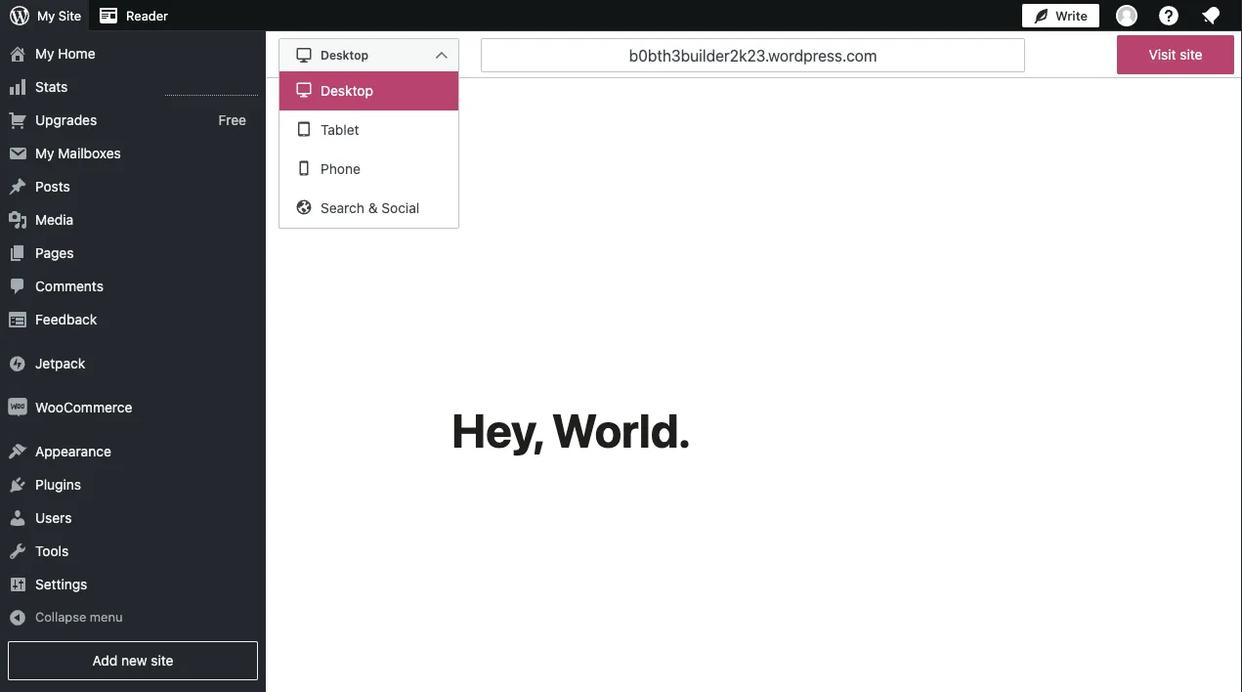 Task type: describe. For each thing, give the bounding box(es) containing it.
my for my site
[[37, 8, 55, 23]]

img image for jetpack
[[8, 354, 27, 374]]

woocommerce
[[35, 399, 132, 416]]

users link
[[0, 502, 266, 535]]

domain
[[47, 0, 88, 4]]

write link
[[1023, 0, 1100, 31]]

menu
[[90, 610, 123, 624]]

my mailboxes
[[35, 145, 121, 161]]

comments link
[[0, 270, 266, 303]]

users
[[35, 510, 72, 526]]

media
[[35, 212, 74, 228]]

my mailboxes link
[[0, 137, 266, 170]]

free for free domain with an annual plan
[[20, 0, 44, 4]]

free for free
[[218, 112, 246, 128]]

search & social link
[[280, 189, 459, 228]]

mailboxes
[[58, 145, 121, 161]]

free domain with an annual plan link
[[8, 0, 258, 29]]

my for my home
[[35, 46, 54, 62]]

visit site
[[1149, 46, 1203, 63]]

my profile image
[[1117, 5, 1138, 26]]

add new site
[[92, 653, 174, 669]]

pages
[[35, 245, 74, 261]]

write
[[1056, 8, 1088, 23]]

comments
[[35, 278, 104, 294]]

appearance link
[[0, 435, 266, 468]]

feedback link
[[0, 303, 266, 336]]

tools link
[[0, 535, 266, 568]]

tablet link
[[280, 110, 459, 150]]

my home link
[[0, 37, 266, 70]]

reader link
[[89, 0, 176, 31]]

plugins link
[[0, 468, 266, 502]]

desktop link
[[280, 71, 459, 110]]

collapse menu
[[35, 610, 123, 624]]

upgrades
[[35, 112, 97, 128]]

free domain with an annual plan
[[20, 0, 131, 21]]

collapse menu link
[[0, 601, 266, 634]]

an
[[118, 0, 131, 4]]

add
[[92, 653, 118, 669]]

manage your notifications image
[[1200, 4, 1223, 27]]

social
[[382, 200, 420, 216]]

1 desktop from the top
[[321, 48, 369, 62]]

my site link
[[0, 0, 89, 31]]

appearance
[[35, 443, 111, 460]]



Task type: locate. For each thing, give the bounding box(es) containing it.
site
[[59, 8, 81, 23]]

0 vertical spatial site
[[1180, 46, 1203, 63]]

search
[[321, 200, 365, 216]]

settings
[[35, 576, 87, 593]]

0 horizontal spatial free
[[20, 0, 44, 4]]

site
[[1180, 46, 1203, 63], [151, 653, 174, 669]]

posts
[[35, 179, 70, 195]]

phone link
[[280, 150, 459, 189]]

pages link
[[0, 237, 266, 270]]

desktop list box
[[279, 71, 460, 229]]

my up posts
[[35, 145, 54, 161]]

desktop
[[321, 48, 369, 62], [321, 83, 373, 99]]

woocommerce link
[[0, 391, 266, 424]]

settings link
[[0, 568, 266, 601]]

1 vertical spatial img image
[[8, 398, 27, 418]]

search & social
[[321, 200, 420, 216]]

0 vertical spatial desktop
[[321, 48, 369, 62]]

annual plan
[[20, 7, 83, 21]]

my left home
[[35, 46, 54, 62]]

new
[[121, 653, 147, 669]]

desktop inside list box
[[321, 83, 373, 99]]

0 horizontal spatial site
[[151, 653, 174, 669]]

jetpack link
[[0, 347, 266, 380]]

home
[[58, 46, 95, 62]]

site right visit
[[1180, 46, 1203, 63]]

1 img image from the top
[[8, 354, 27, 374]]

visit site link
[[1118, 35, 1235, 74]]

1 vertical spatial site
[[151, 653, 174, 669]]

help image
[[1158, 4, 1181, 27]]

collapse
[[35, 610, 86, 624]]

jetpack
[[35, 355, 85, 372]]

tablet
[[321, 122, 359, 138]]

img image inside jetpack link
[[8, 354, 27, 374]]

tools
[[35, 543, 69, 559]]

1 vertical spatial free
[[218, 112, 246, 128]]

media link
[[0, 203, 266, 237]]

site right new
[[151, 653, 174, 669]]

&
[[368, 200, 378, 216]]

highest hourly views 0 image
[[165, 83, 258, 96]]

reader
[[126, 8, 168, 23]]

img image for woocommerce
[[8, 398, 27, 418]]

img image inside woocommerce link
[[8, 398, 27, 418]]

1 horizontal spatial site
[[1180, 46, 1203, 63]]

free up annual plan
[[20, 0, 44, 4]]

free inside free domain with an annual plan
[[20, 0, 44, 4]]

desktop up tablet
[[321, 83, 373, 99]]

2 vertical spatial my
[[35, 145, 54, 161]]

img image
[[8, 354, 27, 374], [8, 398, 27, 418]]

2 desktop from the top
[[321, 83, 373, 99]]

free down 'highest hourly views 0' image
[[218, 112, 246, 128]]

my left site
[[37, 8, 55, 23]]

free
[[20, 0, 44, 4], [218, 112, 246, 128]]

my home
[[35, 46, 95, 62]]

0 vertical spatial img image
[[8, 354, 27, 374]]

desktop up desktop link at top
[[321, 48, 369, 62]]

img image left jetpack
[[8, 354, 27, 374]]

img image left woocommerce
[[8, 398, 27, 418]]

feedback
[[35, 311, 97, 328]]

my for my mailboxes
[[35, 145, 54, 161]]

0 vertical spatial free
[[20, 0, 44, 4]]

add new site link
[[8, 641, 258, 680]]

None text field
[[481, 38, 1026, 72]]

phone
[[321, 161, 361, 177]]

posts link
[[0, 170, 266, 203]]

visit
[[1149, 46, 1177, 63]]

1 vertical spatial desktop
[[321, 83, 373, 99]]

plugins
[[35, 477, 81, 493]]

my site
[[37, 8, 81, 23]]

1 vertical spatial my
[[35, 46, 54, 62]]

1 horizontal spatial free
[[218, 112, 246, 128]]

0 vertical spatial my
[[37, 8, 55, 23]]

with
[[91, 0, 114, 4]]

stats
[[35, 79, 68, 95]]

2 img image from the top
[[8, 398, 27, 418]]

my
[[37, 8, 55, 23], [35, 46, 54, 62], [35, 145, 54, 161]]

stats link
[[0, 70, 266, 104]]

free domain with an annual plan button
[[0, 0, 266, 29]]



Task type: vqa. For each thing, say whether or not it's contained in the screenshot.
Free corresponding to Free domain with an annual plan
yes



